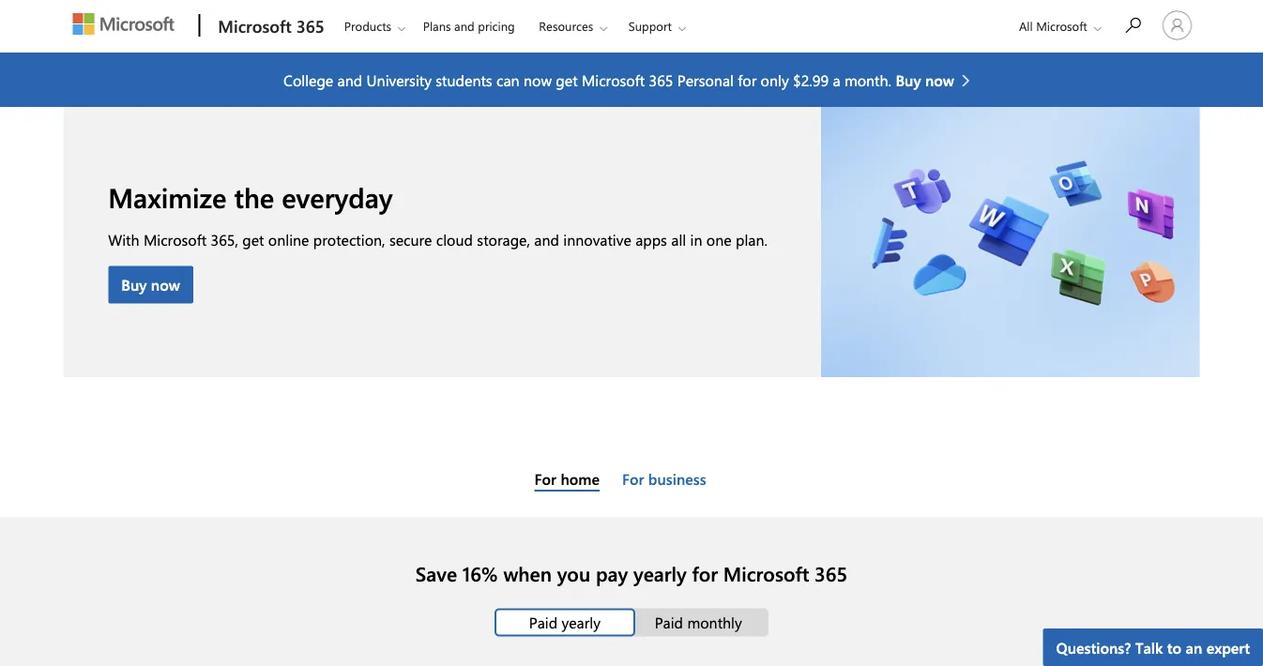 Task type: locate. For each thing, give the bounding box(es) containing it.
1 vertical spatial for
[[692, 561, 718, 587]]

1 horizontal spatial and
[[455, 18, 475, 34]]

get
[[556, 69, 578, 90], [242, 229, 264, 250]]

2 for from the left
[[622, 468, 644, 488]]

expert
[[1207, 638, 1251, 658]]

for left business
[[622, 468, 644, 488]]

1 vertical spatial yearly
[[562, 613, 601, 633]]

get right 365,
[[242, 229, 264, 250]]

buy now link right month.
[[896, 69, 980, 91]]

0 vertical spatial buy now link
[[896, 69, 980, 91]]

microsoft
[[218, 15, 292, 37], [1037, 18, 1088, 34], [582, 69, 645, 90], [144, 229, 207, 250], [724, 561, 810, 587]]

0 vertical spatial buy
[[896, 69, 922, 90]]

support
[[629, 18, 672, 34]]

1 vertical spatial get
[[242, 229, 264, 250]]

None search field
[[1113, 3, 1155, 45]]

can
[[497, 69, 520, 90]]

plans and pricing
[[423, 18, 515, 34]]

microsoft right all
[[1037, 18, 1088, 34]]

paid yearly link
[[495, 609, 635, 637]]

for up paid monthly
[[692, 561, 718, 587]]

0 horizontal spatial 365
[[296, 15, 325, 37]]

protection,
[[313, 229, 385, 250]]

buy right month.
[[896, 69, 922, 90]]

all microsoft
[[1020, 18, 1088, 34]]

2 horizontal spatial 365
[[815, 561, 848, 587]]

0 vertical spatial get
[[556, 69, 578, 90]]

microsoft down support
[[582, 69, 645, 90]]

save
[[416, 561, 457, 587]]

buy down with
[[121, 274, 147, 295]]

university
[[367, 69, 432, 90]]

1 horizontal spatial buy now link
[[896, 69, 980, 91]]

paid
[[529, 613, 558, 633], [655, 613, 684, 633]]

for left home
[[535, 468, 557, 488]]

0 horizontal spatial buy now link
[[108, 266, 193, 304]]

a
[[833, 69, 841, 90]]

1 vertical spatial and
[[338, 69, 363, 90]]

microsoft 365
[[218, 15, 325, 37]]

for
[[738, 69, 757, 90], [692, 561, 718, 587]]

1 horizontal spatial yearly
[[634, 561, 687, 587]]

and right college
[[338, 69, 363, 90]]

get down resources
[[556, 69, 578, 90]]

microsoft 365 suite of apps such as teams, word, outlook, and more. image
[[821, 107, 1201, 377]]

paid down when
[[529, 613, 558, 633]]

0 horizontal spatial yearly
[[562, 613, 601, 633]]

0 vertical spatial and
[[455, 18, 475, 34]]

0 horizontal spatial get
[[242, 229, 264, 250]]

1 horizontal spatial paid
[[655, 613, 684, 633]]

365 for university
[[649, 69, 674, 90]]

for left only
[[738, 69, 757, 90]]

resources button
[[527, 1, 623, 51]]

online
[[268, 229, 309, 250]]

0 horizontal spatial for
[[535, 468, 557, 488]]

1 vertical spatial 365
[[649, 69, 674, 90]]

365
[[296, 15, 325, 37], [649, 69, 674, 90], [815, 561, 848, 587]]

1 vertical spatial buy
[[121, 274, 147, 295]]

microsoft inside dropdown button
[[1037, 18, 1088, 34]]

and
[[455, 18, 475, 34], [338, 69, 363, 90], [534, 229, 559, 250]]

paid monthly link
[[628, 609, 769, 637]]

all
[[672, 229, 686, 250]]

now
[[524, 69, 552, 90], [926, 69, 955, 90], [151, 274, 180, 295]]

buy now link
[[896, 69, 980, 91], [108, 266, 193, 304]]

now right month.
[[926, 69, 955, 90]]

all microsoft button
[[1004, 1, 1108, 51]]

0 horizontal spatial and
[[338, 69, 363, 90]]

microsoft 365 link
[[209, 1, 330, 52]]

2 paid from the left
[[655, 613, 684, 633]]

products
[[344, 18, 392, 34]]

365,
[[211, 229, 238, 250]]

college and university students can now get microsoft 365 personal for only $2.99 a month. buy now
[[284, 69, 955, 90]]

now right can
[[524, 69, 552, 90]]

questions? talk to an expert button
[[1044, 629, 1264, 667]]

products button
[[332, 1, 421, 51]]

yearly
[[634, 561, 687, 587], [562, 613, 601, 633]]

and right plans
[[455, 18, 475, 34]]

resources
[[539, 18, 594, 34]]

0 vertical spatial yearly
[[634, 561, 687, 587]]

plans
[[423, 18, 451, 34]]

paid left monthly
[[655, 613, 684, 633]]

and for college
[[338, 69, 363, 90]]

1 horizontal spatial get
[[556, 69, 578, 90]]

1 horizontal spatial for
[[622, 468, 644, 488]]

2 vertical spatial 365
[[815, 561, 848, 587]]

college
[[284, 69, 334, 90]]

buy
[[896, 69, 922, 90], [121, 274, 147, 295]]

for
[[535, 468, 557, 488], [622, 468, 644, 488]]

1 horizontal spatial buy
[[896, 69, 922, 90]]

an
[[1186, 638, 1203, 658]]

buy now link down with
[[108, 266, 193, 304]]

yearly right pay
[[634, 561, 687, 587]]

2 vertical spatial and
[[534, 229, 559, 250]]

1 paid from the left
[[529, 613, 558, 633]]

yearly down you
[[562, 613, 601, 633]]

and right the storage,
[[534, 229, 559, 250]]

1 for from the left
[[535, 468, 557, 488]]

1 horizontal spatial 365
[[649, 69, 674, 90]]

0 horizontal spatial paid
[[529, 613, 558, 633]]

0 horizontal spatial for
[[692, 561, 718, 587]]

pay
[[596, 561, 628, 587]]

students
[[436, 69, 493, 90]]

talk
[[1136, 638, 1164, 658]]

0 vertical spatial for
[[738, 69, 757, 90]]

and for plans
[[455, 18, 475, 34]]

1 horizontal spatial now
[[524, 69, 552, 90]]

now down maximize
[[151, 274, 180, 295]]

innovative
[[564, 229, 632, 250]]



Task type: vqa. For each thing, say whether or not it's contained in the screenshot.
everyone
no



Task type: describe. For each thing, give the bounding box(es) containing it.
when
[[504, 561, 552, 587]]

yearly inside learn more about microsoft 365 home plans. tab list
[[562, 613, 601, 633]]

maximize the everyday
[[108, 178, 393, 215]]

cloud
[[436, 229, 473, 250]]

secure
[[390, 229, 432, 250]]

for home
[[535, 468, 600, 488]]

storage,
[[477, 229, 530, 250]]

save 16% when you pay yearly for microsoft 365
[[416, 561, 848, 587]]

microsoft up monthly
[[724, 561, 810, 587]]

month.
[[845, 69, 892, 90]]

1 horizontal spatial for
[[738, 69, 757, 90]]

home
[[561, 468, 600, 488]]

pricing
[[478, 18, 515, 34]]

microsoft image
[[73, 13, 174, 35]]

you
[[557, 561, 591, 587]]

paid for paid yearly
[[529, 613, 558, 633]]

365 for when
[[815, 561, 848, 587]]

the
[[234, 178, 274, 215]]

0 horizontal spatial now
[[151, 274, 180, 295]]

in
[[691, 229, 703, 250]]

2 horizontal spatial now
[[926, 69, 955, 90]]

monthly
[[688, 613, 742, 633]]

with
[[108, 229, 140, 250]]

with microsoft 365, get online protection, secure cloud storage, and innovative apps all in one plan.
[[108, 229, 768, 250]]

16%
[[463, 561, 498, 587]]

maximize
[[108, 178, 227, 215]]

all
[[1020, 18, 1033, 34]]

learn more about microsoft 365 home plans. tab list
[[23, 609, 1241, 637]]

for business
[[622, 468, 707, 488]]

to
[[1168, 638, 1182, 658]]

one
[[707, 229, 732, 250]]

support button
[[617, 1, 701, 51]]

questions?
[[1057, 638, 1132, 658]]

everyday
[[282, 178, 393, 215]]

business
[[649, 468, 707, 488]]

personal
[[678, 69, 734, 90]]

microsoft down maximize
[[144, 229, 207, 250]]

for business link
[[622, 468, 707, 488]]

0 horizontal spatial buy
[[121, 274, 147, 295]]

only
[[761, 69, 789, 90]]

questions? talk to an expert
[[1057, 638, 1251, 658]]

plans and pricing link
[[415, 1, 524, 46]]

2 horizontal spatial and
[[534, 229, 559, 250]]

for home link
[[535, 468, 600, 488]]

for for for home
[[535, 468, 557, 488]]

paid for paid monthly
[[655, 613, 684, 633]]

buy now
[[121, 274, 180, 295]]

plan.
[[736, 229, 768, 250]]

apps
[[636, 229, 667, 250]]

1 vertical spatial buy now link
[[108, 266, 193, 304]]

0 vertical spatial 365
[[296, 15, 325, 37]]

$2.99
[[793, 69, 829, 90]]

microsoft up college
[[218, 15, 292, 37]]

paid yearly
[[529, 613, 601, 633]]

paid monthly
[[655, 613, 742, 633]]

for for for business
[[622, 468, 644, 488]]



